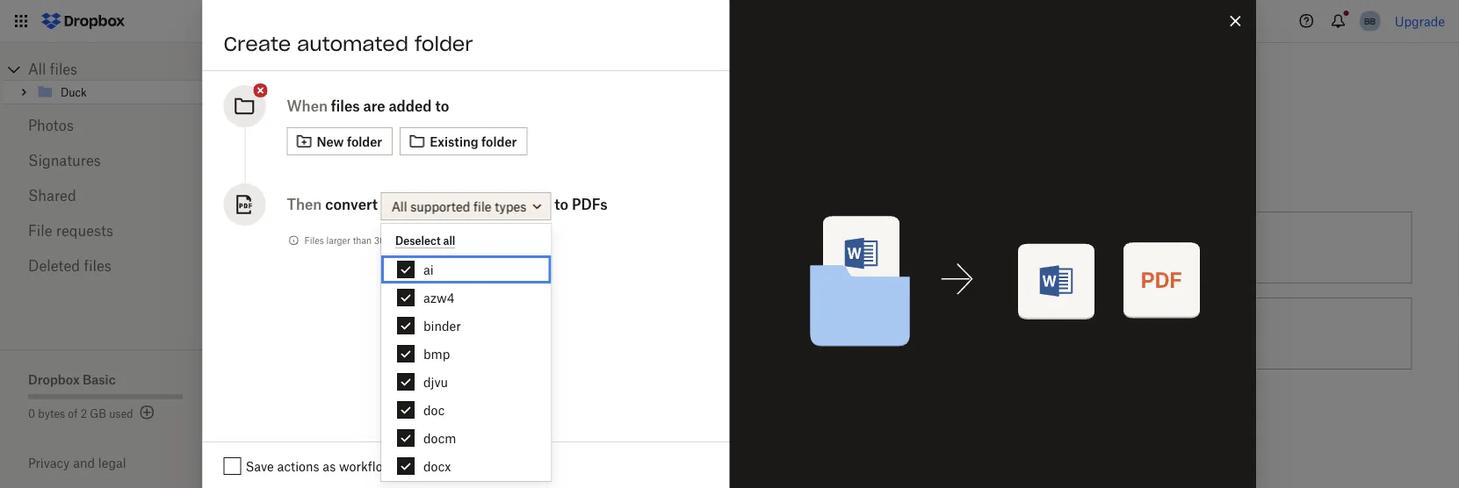 Task type: describe. For each thing, give the bounding box(es) containing it.
files inside 'choose a file format to convert audio files to' button
[[535, 412, 559, 427]]

global header element
[[0, 0, 1459, 43]]

file requests
[[28, 222, 113, 239]]

deselect all button
[[395, 235, 455, 249]]

to pdfs
[[555, 196, 608, 213]]

a for choose a file format to convert audio files to
[[364, 412, 371, 427]]

docm checkbox item
[[381, 424, 551, 452]]

photos
[[28, 117, 74, 134]]

convert for choose an image format to convert files to
[[479, 326, 522, 341]]

set
[[711, 240, 731, 255]]

videos
[[893, 326, 930, 341]]

binder
[[423, 318, 461, 333]]

file for choose a file format to convert audio files to
[[375, 412, 393, 427]]

30mb
[[374, 235, 400, 246]]

format for files
[[422, 326, 460, 341]]

file for choose a file format to convert videos to
[[768, 326, 786, 341]]

upgrade
[[1395, 14, 1445, 29]]

dropbox
[[28, 372, 80, 387]]

workflow
[[339, 459, 393, 474]]

convert for choose a file format to convert audio files to
[[453, 412, 496, 427]]

set a rule that renames files
[[711, 240, 874, 255]]

docx
[[423, 459, 451, 474]]

file requests link
[[28, 213, 183, 249]]

file
[[28, 222, 52, 239]]

as
[[323, 459, 336, 474]]

choose a file format to convert audio files to
[[317, 412, 574, 427]]

are
[[363, 98, 385, 115]]

all supported file types
[[392, 199, 527, 214]]

gb
[[90, 407, 106, 420]]

format for audio
[[396, 412, 435, 427]]

add
[[246, 170, 274, 188]]

djvu
[[423, 375, 448, 390]]

azw4
[[423, 290, 455, 305]]

deleted files link
[[28, 249, 183, 284]]

signatures
[[28, 152, 101, 169]]

save actions as workflow template
[[246, 459, 448, 474]]

image
[[382, 326, 418, 341]]

choose for choose a file format to convert videos to
[[711, 326, 755, 341]]

deleted
[[28, 257, 80, 275]]

get more space image
[[137, 402, 158, 423]]

choose an image format to convert files to button
[[239, 291, 632, 377]]

doc
[[423, 403, 445, 418]]

converted
[[448, 235, 489, 246]]

2
[[81, 407, 87, 420]]

than
[[353, 235, 372, 246]]

renames
[[796, 240, 847, 255]]

by
[[497, 240, 511, 255]]

0
[[28, 407, 35, 420]]

pdfs inside create automated folder dialog
[[572, 196, 608, 213]]

larger
[[326, 235, 351, 246]]

choose a file format to convert audio files to button
[[239, 377, 632, 463]]

ai checkbox item
[[381, 256, 551, 284]]

azw4 checkbox item
[[381, 284, 551, 312]]

convert
[[1104, 240, 1150, 255]]

bmp checkbox item
[[381, 340, 551, 368]]

convert files to pdfs button
[[1026, 205, 1419, 291]]

actions
[[277, 459, 319, 474]]

all
[[443, 235, 455, 248]]

bytes
[[38, 407, 65, 420]]

files inside deleted files link
[[84, 257, 111, 275]]

audio
[[500, 412, 532, 427]]

doc checkbox item
[[381, 396, 551, 424]]

choose a file format to convert videos to
[[711, 326, 945, 341]]

category
[[375, 240, 425, 255]]

all files link
[[28, 59, 211, 80]]

all supported file types button
[[381, 192, 551, 220]]

set a rule that renames files button
[[632, 205, 1026, 291]]

file for all supported file types
[[474, 199, 492, 214]]

automated
[[297, 32, 408, 56]]

bmp
[[423, 347, 450, 362]]

add an automation
[[246, 170, 387, 188]]

add an automation main content
[[239, 99, 1459, 488]]



Task type: locate. For each thing, give the bounding box(es) containing it.
convert files to pdfs
[[1104, 240, 1227, 255]]

upgrade link
[[1395, 14, 1445, 29]]

file up workflow
[[375, 412, 393, 427]]

all for all files
[[28, 61, 46, 78]]

all
[[28, 61, 46, 78], [392, 199, 407, 214]]

an for add
[[279, 170, 297, 188]]

all for all supported file types
[[392, 199, 407, 214]]

choose up save actions as workflow template
[[317, 412, 361, 427]]

0 vertical spatial all
[[28, 61, 46, 78]]

basic
[[83, 372, 116, 387]]

then
[[287, 196, 322, 213]]

files down "azw4" checkbox item
[[525, 326, 549, 341]]

convert
[[325, 196, 378, 213], [479, 326, 522, 341], [846, 326, 890, 341], [453, 412, 496, 427]]

format for videos
[[789, 326, 828, 341]]

to
[[435, 98, 449, 115], [555, 196, 568, 213], [428, 240, 440, 255], [1181, 240, 1193, 255], [464, 326, 475, 341], [553, 326, 564, 341], [831, 326, 843, 341], [934, 326, 945, 341], [438, 412, 450, 427], [563, 412, 574, 427]]

files right the renames
[[850, 240, 874, 255]]

choose left 30mb
[[317, 240, 361, 255]]

files inside choose a category to sort files by button
[[469, 240, 493, 255]]

docm
[[423, 431, 456, 446]]

pdfs right types at the left
[[572, 196, 608, 213]]

dropbox basic
[[28, 372, 116, 387]]

rule
[[744, 240, 767, 255]]

of
[[68, 407, 78, 420]]

an right add
[[279, 170, 297, 188]]

all up files larger than 30mb will not be converted
[[392, 199, 407, 214]]

pdfs inside button
[[1196, 240, 1227, 255]]

added
[[389, 98, 432, 115]]

files right convert
[[1154, 240, 1178, 255]]

files inside create automated folder dialog
[[331, 98, 360, 115]]

create
[[224, 32, 291, 56]]

convert left videos in the right bottom of the page
[[846, 326, 890, 341]]

shared link
[[28, 178, 183, 213]]

choose a category to sort files by button
[[239, 205, 632, 291]]

a for choose a file format to convert videos to
[[758, 326, 765, 341]]

convert inside create automated folder dialog
[[325, 196, 378, 213]]

files inside choose an image format to convert files to button
[[525, 326, 549, 341]]

0 vertical spatial pdfs
[[572, 196, 608, 213]]

0 horizontal spatial all
[[28, 61, 46, 78]]

all up photos
[[28, 61, 46, 78]]

automations
[[246, 57, 374, 82]]

1 vertical spatial file
[[768, 326, 786, 341]]

0 horizontal spatial file
[[375, 412, 393, 427]]

djvu checkbox item
[[381, 368, 551, 396]]

binder checkbox item
[[381, 312, 551, 340]]

0 vertical spatial file
[[474, 199, 492, 214]]

an for choose
[[364, 326, 379, 341]]

a for set a rule that renames files
[[734, 240, 741, 255]]

file left types at the left
[[474, 199, 492, 214]]

choose for choose a file format to convert audio files to
[[317, 412, 361, 427]]

all files
[[28, 61, 77, 78]]

0 horizontal spatial an
[[279, 170, 297, 188]]

choose for choose a category to sort files by
[[317, 240, 361, 255]]

an
[[279, 170, 297, 188], [364, 326, 379, 341]]

all files tree
[[3, 59, 211, 105]]

create automated folder
[[224, 32, 473, 56]]

choose a file format to convert videos to button
[[632, 291, 1026, 377]]

file inside popup button
[[474, 199, 492, 214]]

save
[[246, 459, 274, 474]]

folder
[[415, 32, 473, 56]]

deselect
[[395, 235, 441, 248]]

0 horizontal spatial pdfs
[[572, 196, 608, 213]]

convert down automation
[[325, 196, 378, 213]]

a for choose a category to sort files by
[[364, 240, 371, 255]]

signatures link
[[28, 143, 183, 178]]

format up the bmp
[[422, 326, 460, 341]]

checkbox item
[[381, 481, 551, 488]]

file
[[474, 199, 492, 214], [768, 326, 786, 341], [375, 412, 393, 427]]

privacy and legal link
[[28, 456, 211, 471]]

1 vertical spatial an
[[364, 326, 379, 341]]

photos link
[[28, 108, 183, 143]]

choose for choose an image format to convert files to
[[317, 326, 361, 341]]

pdfs
[[572, 196, 608, 213], [1196, 240, 1227, 255]]

click to watch a demo video image
[[377, 61, 398, 82]]

deleted files
[[28, 257, 111, 275]]

1 vertical spatial pdfs
[[1196, 240, 1227, 255]]

files
[[304, 235, 324, 246]]

files right audio at the bottom left
[[535, 412, 559, 427]]

a
[[364, 240, 371, 255], [734, 240, 741, 255], [758, 326, 765, 341], [364, 412, 371, 427]]

2 horizontal spatial file
[[768, 326, 786, 341]]

choose down set
[[711, 326, 755, 341]]

all inside popup button
[[392, 199, 407, 214]]

all inside tree
[[28, 61, 46, 78]]

convert down "azw4" checkbox item
[[479, 326, 522, 341]]

files inside set a rule that renames files button
[[850, 240, 874, 255]]

privacy and legal
[[28, 456, 126, 471]]

a up workflow
[[364, 412, 371, 427]]

1 horizontal spatial pdfs
[[1196, 240, 1227, 255]]

a left 30mb
[[364, 240, 371, 255]]

create automated folder dialog
[[203, 0, 1257, 488]]

a right set
[[734, 240, 741, 255]]

files inside convert files to pdfs button
[[1154, 240, 1178, 255]]

requests
[[56, 222, 113, 239]]

2 vertical spatial file
[[375, 412, 393, 427]]

format down the renames
[[789, 326, 828, 341]]

files down dropbox logo - go to the homepage
[[50, 61, 77, 78]]

files larger than 30mb will not be converted
[[304, 235, 489, 246]]

format up docm
[[396, 412, 435, 427]]

0 bytes of 2 gb used
[[28, 407, 133, 420]]

will
[[402, 235, 417, 246]]

files
[[50, 61, 77, 78], [331, 98, 360, 115], [469, 240, 493, 255], [850, 240, 874, 255], [1154, 240, 1178, 255], [84, 257, 111, 275], [525, 326, 549, 341], [535, 412, 559, 427]]

format
[[422, 326, 460, 341], [789, 326, 828, 341], [396, 412, 435, 427]]

automation
[[302, 170, 387, 188]]

files left are
[[331, 98, 360, 115]]

ai
[[423, 262, 434, 277]]

privacy
[[28, 456, 70, 471]]

files down file requests link
[[84, 257, 111, 275]]

choose left image
[[317, 326, 361, 341]]

1 horizontal spatial an
[[364, 326, 379, 341]]

files inside all files link
[[50, 61, 77, 78]]

shared
[[28, 187, 76, 204]]

1 horizontal spatial all
[[392, 199, 407, 214]]

1 vertical spatial all
[[392, 199, 407, 214]]

not
[[419, 235, 433, 246]]

an inside button
[[364, 326, 379, 341]]

file down 'that'
[[768, 326, 786, 341]]

be
[[435, 235, 446, 246]]

sort
[[443, 240, 466, 255]]

files left by
[[469, 240, 493, 255]]

choose an image format to convert files to
[[317, 326, 564, 341]]

choose a category to sort files by
[[317, 240, 511, 255]]

when
[[287, 98, 328, 115]]

docx checkbox item
[[381, 452, 551, 481]]

an left image
[[364, 326, 379, 341]]

convert for choose a file format to convert videos to
[[846, 326, 890, 341]]

supported
[[411, 199, 470, 214]]

choose
[[317, 240, 361, 255], [317, 326, 361, 341], [711, 326, 755, 341], [317, 412, 361, 427]]

a down rule
[[758, 326, 765, 341]]

legal
[[98, 456, 126, 471]]

used
[[109, 407, 133, 420]]

1 horizontal spatial file
[[474, 199, 492, 214]]

convert down djvu checkbox item
[[453, 412, 496, 427]]

files are added to
[[331, 98, 449, 115]]

deselect all
[[395, 235, 455, 248]]

that
[[770, 240, 793, 255]]

template
[[396, 459, 448, 474]]

types
[[495, 199, 527, 214]]

0 vertical spatial an
[[279, 170, 297, 188]]

pdfs right convert
[[1196, 240, 1227, 255]]

and
[[73, 456, 95, 471]]

dropbox logo - go to the homepage image
[[35, 7, 131, 35]]



Task type: vqa. For each thing, say whether or not it's contained in the screenshot.
docm 'CHECKBOX ITEM'
yes



